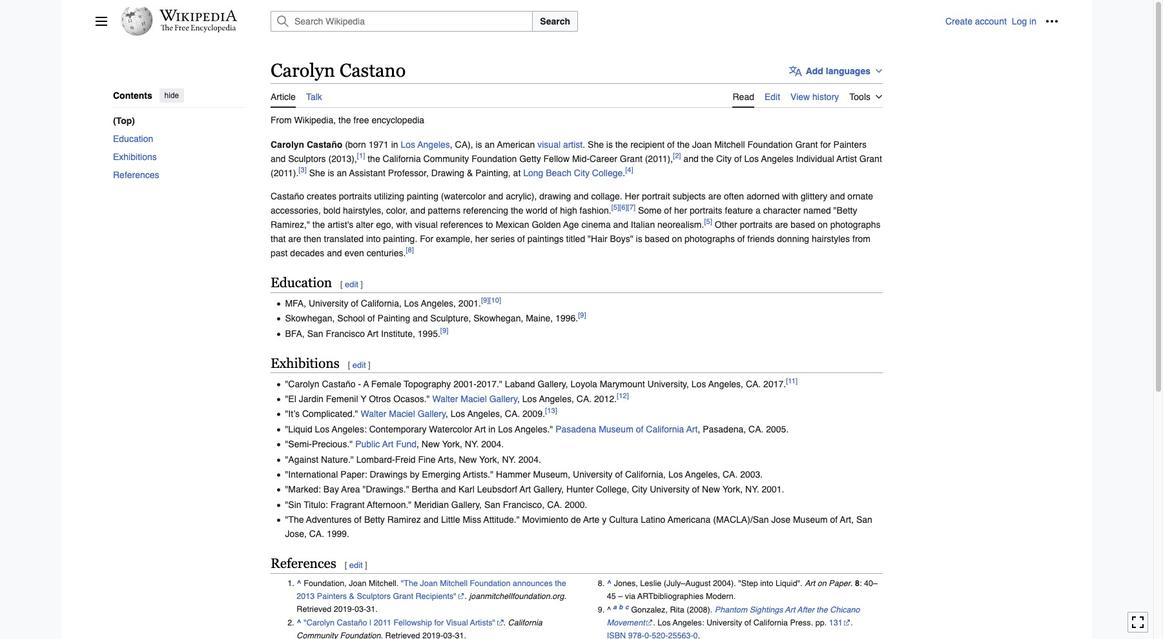 Task type: vqa. For each thing, say whether or not it's contained in the screenshot.
edit interlanguage links
no



Task type: describe. For each thing, give the bounding box(es) containing it.
ca. up 'movimiento'
[[547, 500, 562, 510]]

1 vertical spatial gallery,
[[534, 485, 564, 495]]

and inside and the city of los angeles individual artist grant (2011).
[[684, 154, 699, 164]]

"carolyn for |
[[304, 618, 335, 628]]

walter maciel gallery link for los
[[361, 409, 446, 420]]

and up referencing on the top
[[488, 191, 504, 201]]

of inside castaño creates portraits utilizing painting (watercolor and acrylic), drawing and collage.  her portrait subjects are often adorned with glittery and ornate accessories, bold hairstyles, color, and patterns referencing the world of high fashion.
[[550, 205, 558, 216]]

[7] link
[[628, 203, 636, 212]]

. up 2011
[[376, 605, 378, 614]]

boys"
[[610, 234, 634, 244]]

[ for exhibitions
[[348, 360, 350, 370]]

& inside "the joan mitchell foundation announces the 2013 painters & sculptors grant recipients"
[[349, 592, 355, 602]]

carolyn castano element
[[271, 108, 883, 640]]

city inside '"liquid los angeles: contemporary watercolor art in los angeles." pasadena museum of california art , pasadena, ca. 2005. "semi-precious." public art fund , new york, ny.  2004. "against nature." lombard-freid fine arts, new york, ny.  2004. "international paper: drawings by emerging artists." hammer museum, university of california, los angeles, ca.  2003. "marked: bay area "drawings." bertha and karl leubsdorf art gallery, hunter college, city university of new york, ny. 2001. "sin titulo: fragrant afternoon." meridian gallery, san francisco, ca.  2000. "the adventures of betty ramirez and little miss attitude." movimiento de arte y cultura latino americana (macla)/san jose museum of art, san jose, ca.  1999.'
[[632, 485, 648, 495]]

[12]
[[617, 392, 629, 401]]

ca. left "2005."
[[749, 424, 764, 435]]

and up the high
[[574, 191, 589, 201]]

california down sightings
[[754, 618, 788, 628]]

and down painting
[[410, 205, 426, 216]]

walter inside the "it's complicated." walter maciel gallery , los angeles, ca. 2009. [13]
[[361, 409, 387, 420]]

add
[[806, 66, 824, 76]]

hairstyles
[[812, 234, 850, 244]]

2 skowhegan, from the left
[[474, 313, 524, 324]]

ca. inside "el jardin femenil y otros ocasos." walter maciel gallery , los angeles, ca. 2012. [12]
[[577, 394, 592, 405]]

pasadena museum of california art link
[[556, 424, 698, 435]]

recipient
[[631, 139, 665, 150]]

and inside some of her portraits feature a character named "betty ramirez," the artist's alter ego, with visual references to mexican golden age cinema and italian neorealism.
[[614, 219, 629, 230]]

portraits inside castaño creates portraits utilizing painting (watercolor and acrylic), drawing and collage.  her portrait subjects are often adorned with glittery and ornate accessories, bold hairstyles, color, and patterns referencing the world of high fashion.
[[339, 191, 372, 201]]

a
[[364, 379, 369, 389]]

in inside personal tools navigation
[[1030, 16, 1037, 26]]

and down meridian
[[424, 515, 439, 525]]

loyola
[[571, 379, 598, 389]]

, left ca), at the top left of the page
[[450, 139, 453, 150]]

the up [2] on the top
[[677, 139, 690, 150]]

san inside bfa, san francisco art institute, 1995. [9]
[[307, 329, 323, 339]]

grant inside [1] the california community foundation getty fellow mid-career grant (2011), [2]
[[620, 154, 643, 164]]

^ for ^ link associated with foundation, joan mitchell.
[[297, 579, 302, 589]]

31
[[366, 605, 376, 614]]

angeles, inside '"liquid los angeles: contemporary watercolor art in los angeles." pasadena museum of california art , pasadena, ca. 2005. "semi-precious." public art fund , new york, ny.  2004. "against nature." lombard-freid fine arts, new york, ny.  2004. "international paper: drawings by emerging artists." hammer museum, university of california, los angeles, ca.  2003. "marked: bay area "drawings." bertha and karl leubsdorf art gallery, hunter college, city university of new york, ny. 2001. "sin titulo: fragrant afternoon." meridian gallery, san francisco, ca.  2000. "the adventures of betty ramirez and little miss attitude." movimiento de arte y cultura latino americana (macla)/san jose museum of art, san jose, ca.  1999.'
[[686, 470, 720, 480]]

[9] inside skowhegan, school of painting and sculpture, skowhegan, maine, 1996. [9]
[[578, 311, 586, 320]]

university up hunter
[[573, 470, 613, 480]]

0 vertical spatial [5] link
[[612, 203, 620, 212]]

university inside mfa, university of california, los angeles, 2001. [9] [10]
[[309, 298, 349, 309]]

article link
[[271, 84, 296, 108]]

2012.
[[594, 394, 617, 405]]

painters inside the . she is the recipient of the joan mitchell foundation grant for painters and sculptors (2013),
[[834, 139, 867, 150]]

0 vertical spatial ny.
[[465, 440, 479, 450]]

is inside 'other portraits are based on photographs that are then translated into painting.  for example, her series of paintings titled "hair boys" is based on photographs of friends donning hairstyles from past decades and even centuries.'
[[636, 234, 643, 244]]

ca),
[[455, 139, 473, 150]]

[8]
[[406, 246, 414, 255]]

log in and more options image
[[1046, 15, 1059, 28]]

2 vertical spatial ny.
[[746, 485, 760, 495]]

y
[[602, 515, 607, 525]]

1 vertical spatial new
[[459, 455, 477, 465]]

[ edit ] for education
[[341, 280, 363, 289]]

of left betty
[[354, 515, 362, 525]]

(top) link
[[113, 111, 255, 129]]

contents
[[113, 90, 152, 101]]

ca. down adventures
[[309, 529, 324, 540]]

public
[[355, 440, 380, 450]]

foundation inside the . she is the recipient of the joan mitchell foundation grant for painters and sculptors (2013),
[[748, 139, 793, 150]]

adorned
[[747, 191, 780, 201]]

history
[[813, 92, 840, 102]]

jose
[[772, 515, 791, 525]]

individual
[[796, 154, 835, 164]]

maciel inside the "it's complicated." walter maciel gallery , los angeles, ca. 2009. [13]
[[389, 409, 415, 420]]

phantom
[[715, 606, 748, 615]]

1 vertical spatial based
[[645, 234, 670, 244]]

artists."
[[463, 470, 494, 480]]

castaño for "carolyn castaño - a female topography 2001-2017." laband gallery, loyola marymount university, los angeles, ca. 2017. [11]
[[322, 379, 356, 389]]

"carolyn castaño | 2011 fellowship for visual artists"
[[304, 618, 496, 628]]

precious."
[[312, 440, 353, 450]]

of down marymount
[[636, 424, 644, 435]]

francisco
[[326, 329, 365, 339]]

hunter
[[567, 485, 594, 495]]

other
[[715, 219, 738, 230]]

. right artists"
[[504, 618, 508, 628]]

ca. inside the "it's complicated." walter maciel gallery , los angeles, ca. 2009. [13]
[[505, 409, 520, 420]]

. left 8
[[851, 579, 853, 589]]

california, inside mfa, university of california, los angeles, 2001. [9] [10]
[[361, 298, 402, 309]]

ca. left 2003.
[[723, 470, 738, 480]]

of inside the . she is the recipient of the joan mitchell foundation grant for painters and sculptors (2013),
[[667, 139, 675, 150]]

a inside ^ a b c
[[613, 604, 617, 611]]

university down the phantom
[[707, 618, 743, 628]]

45
[[607, 592, 616, 602]]

0 vertical spatial education
[[113, 133, 153, 144]]

city inside [3] she is an assistant professor, drawing & painting, at long beach city college . [4]
[[574, 168, 590, 178]]

0 horizontal spatial new
[[422, 440, 440, 450]]

art up francisco,
[[520, 485, 531, 495]]

"el jardin femenil y otros ocasos." walter maciel gallery , los angeles, ca. 2012. [12]
[[285, 392, 629, 405]]

, inside "el jardin femenil y otros ocasos." walter maciel gallery , los angeles, ca. 2012. [12]
[[518, 394, 520, 405]]

1 horizontal spatial visual
[[538, 139, 561, 150]]

painting
[[378, 313, 410, 324]]

1 horizontal spatial an
[[485, 139, 495, 150]]

los inside and the city of los angeles individual artist grant (2011).
[[745, 154, 759, 164]]

2017.
[[764, 379, 786, 389]]

and the city of los angeles individual artist grant (2011).
[[271, 154, 882, 178]]

1 vertical spatial museum
[[793, 515, 828, 525]]

and inside 'other portraits are based on photographs that are then translated into painting.  for example, her series of paintings titled "hair boys" is based on photographs of friends donning hairstyles from past decades and even centuries.'
[[327, 248, 342, 258]]

and up "betty
[[830, 191, 845, 201]]

0 vertical spatial museum
[[599, 424, 634, 435]]

edit link for exhibitions
[[353, 360, 366, 370]]

school
[[337, 313, 365, 324]]

log
[[1012, 16, 1027, 26]]

"carolyn castaño | 2011 fellowship for visual artists" link
[[304, 618, 504, 628]]

Search search field
[[255, 11, 946, 32]]

(born
[[345, 139, 366, 150]]

2 vertical spatial on
[[818, 579, 827, 589]]

of down mexican on the left of the page
[[518, 234, 525, 244]]

education inside 'carolyn castano' element
[[271, 275, 332, 291]]

"liquid
[[285, 424, 313, 435]]

wikipedia,
[[294, 115, 336, 125]]

titled
[[566, 234, 585, 244]]

languages
[[826, 66, 871, 76]]

. inside . retrieved
[[564, 592, 567, 602]]

portraits inside some of her portraits feature a character named "betty ramirez," the artist's alter ego, with visual references to mexican golden age cinema and italian neorealism.
[[690, 205, 723, 216]]

create
[[946, 16, 973, 26]]

often
[[724, 191, 744, 201]]

americana
[[668, 515, 711, 525]]

1 horizontal spatial based
[[791, 219, 816, 230]]

1 horizontal spatial york,
[[480, 455, 500, 465]]

, left pasadena, at the bottom right of page
[[698, 424, 701, 435]]

2001-
[[454, 379, 477, 389]]

y
[[361, 394, 367, 405]]

gallery inside the "it's complicated." walter maciel gallery , los angeles, ca. 2009. [13]
[[418, 409, 446, 420]]

2001. inside '"liquid los angeles: contemporary watercolor art in los angeles." pasadena museum of california art , pasadena, ca. 2005. "semi-precious." public art fund , new york, ny.  2004. "against nature." lombard-freid fine arts, new york, ny.  2004. "international paper: drawings by emerging artists." hammer museum, university of california, los angeles, ca.  2003. "marked: bay area "drawings." bertha and karl leubsdorf art gallery, hunter college, city university of new york, ny. 2001. "sin titulo: fragrant afternoon." meridian gallery, san francisco, ca.  2000. "the adventures of betty ramirez and little miss attitude." movimiento de arte y cultura latino americana (macla)/san jose museum of art, san jose, ca.  1999.'
[[762, 485, 785, 495]]

0 vertical spatial angeles
[[418, 139, 450, 150]]

0 horizontal spatial are
[[288, 234, 301, 244]]

0 horizontal spatial for
[[434, 618, 444, 628]]

article
[[271, 92, 296, 102]]

0 horizontal spatial 2004.
[[482, 440, 504, 450]]

in inside '"liquid los angeles: contemporary watercolor art in los angeles." pasadena museum of california art , pasadena, ca. 2005. "semi-precious." public art fund , new york, ny.  2004. "against nature." lombard-freid fine arts, new york, ny.  2004. "international paper: drawings by emerging artists." hammer museum, university of california, los angeles, ca.  2003. "marked: bay area "drawings." bertha and karl leubsdorf art gallery, hunter college, city university of new york, ny. 2001. "sin titulo: fragrant afternoon." meridian gallery, san francisco, ca.  2000. "the adventures of betty ramirez and little miss attitude." movimiento de arte y cultura latino americana (macla)/san jose museum of art, san jose, ca.  1999.'
[[489, 424, 496, 435]]

cultura
[[609, 515, 639, 525]]

b
[[619, 604, 623, 611]]

creates
[[307, 191, 337, 201]]

^ link for foundation, joan mitchell.
[[297, 579, 302, 589]]

her inside 'other portraits are based on photographs that are then translated into painting.  for example, her series of paintings titled "hair boys" is based on photographs of friends donning hairstyles from past decades and even centuries.'
[[475, 234, 488, 244]]

los inside the "it's complicated." walter maciel gallery , los angeles, ca. 2009. [13]
[[451, 409, 465, 420]]

art right watercolor
[[475, 424, 486, 435]]

community inside california community foundation
[[297, 631, 338, 640]]

joan inside the . she is the recipient of the joan mitchell foundation grant for painters and sculptors (2013),
[[693, 139, 712, 150]]

2013
[[297, 592, 315, 602]]

the inside phantom sightings art after the chicano movement
[[817, 606, 828, 615]]

painting
[[407, 191, 439, 201]]

joan for "the joan mitchell foundation announces the 2013 painters & sculptors grant recipients"
[[420, 579, 438, 589]]

0 horizontal spatial in
[[391, 139, 398, 150]]

california inside [1] the california community foundation getty fellow mid-career grant (2011), [2]
[[383, 154, 421, 164]]

0 horizontal spatial york,
[[442, 440, 463, 450]]

[5] for [5] [6] [7]
[[612, 203, 620, 212]]

2 vertical spatial san
[[857, 515, 873, 525]]

art left pasadena, at the bottom right of page
[[687, 424, 698, 435]]

skowhegan, school of painting and sculpture, skowhegan, maine, 1996. [9]
[[285, 311, 586, 324]]

assistant
[[349, 168, 386, 178]]

1 vertical spatial [5] link
[[705, 217, 713, 226]]

2 horizontal spatial new
[[702, 485, 721, 495]]

[11] link
[[786, 377, 798, 386]]

of inside some of her portraits feature a character named "betty ramirez," the artist's alter ego, with visual references to mexican golden age cinema and italian neorealism.
[[664, 205, 672, 216]]

"international
[[285, 470, 338, 480]]

, up fine
[[417, 440, 419, 450]]

sightings
[[750, 606, 783, 615]]

the up career
[[616, 139, 628, 150]]

. up visual
[[465, 592, 467, 602]]

announces
[[513, 579, 553, 589]]

[10] link
[[489, 296, 501, 305]]

tools
[[850, 92, 871, 102]]

1 vertical spatial are
[[775, 219, 789, 230]]

of up americana
[[692, 485, 700, 495]]

francisco,
[[503, 500, 545, 510]]

los left angeles."
[[498, 424, 513, 435]]

[12] link
[[617, 392, 629, 401]]

exhibitions link
[[113, 148, 245, 166]]

1 vertical spatial photographs
[[685, 234, 735, 244]]

1 horizontal spatial photographs
[[831, 219, 881, 230]]

long
[[523, 168, 544, 178]]

0 vertical spatial on
[[818, 219, 828, 230]]

ego,
[[376, 219, 394, 230]]

community inside [1] the california community foundation getty fellow mid-career grant (2011), [2]
[[424, 154, 469, 164]]

angeles, inside the "it's complicated." walter maciel gallery , los angeles, ca. 2009. [13]
[[468, 409, 503, 420]]

subjects
[[673, 191, 706, 201]]

drawing
[[540, 191, 571, 201]]

artist's
[[328, 219, 354, 230]]

^ link down retrieved
[[297, 618, 302, 628]]

mfa, university of california, los angeles, 2001. [9] [10]
[[285, 296, 501, 309]]

art inside phantom sightings art after the chicano movement
[[785, 606, 796, 615]]

[5] for [5]
[[705, 217, 713, 226]]

past
[[271, 248, 288, 258]]

painting.
[[383, 234, 418, 244]]

"the inside '"liquid los angeles: contemporary watercolor art in los angeles." pasadena museum of california art , pasadena, ca. 2005. "semi-precious." public art fund , new york, ny.  2004. "against nature." lombard-freid fine arts, new york, ny.  2004. "international paper: drawings by emerging artists." hammer museum, university of california, los angeles, ca.  2003. "marked: bay area "drawings." bertha and karl leubsdorf art gallery, hunter college, city university of new york, ny. 2001. "sin titulo: fragrant afternoon." meridian gallery, san francisco, ca.  2000. "the adventures of betty ramirez and little miss attitude." movimiento de arte y cultura latino americana (macla)/san jose museum of art, san jose, ca.  1999.'
[[285, 515, 304, 525]]

^ for ^ link under retrieved
[[297, 618, 302, 628]]

of left the friends
[[738, 234, 745, 244]]

the inside and the city of los angeles individual artist grant (2011).
[[701, 154, 714, 164]]

[9] inside bfa, san francisco art institute, 1995. [9]
[[441, 326, 449, 335]]

los down "gonzalez, rita (2008)."
[[658, 618, 671, 628]]

from
[[271, 115, 292, 125]]

] for exhibitions
[[368, 360, 371, 370]]

art inside bfa, san francisco art institute, 1995. [9]
[[367, 329, 379, 339]]

public art fund link
[[355, 440, 417, 450]]

los up americana
[[669, 470, 683, 480]]

art right liquid".
[[805, 579, 816, 589]]

patterns
[[428, 205, 461, 216]]

[ for education
[[341, 280, 343, 289]]

the left free
[[339, 115, 351, 125]]

leslie
[[640, 579, 662, 589]]

accessories,
[[271, 205, 321, 216]]

"against
[[285, 455, 319, 465]]

. los angeles: university of california press. pp. 131
[[653, 618, 843, 628]]

california inside california community foundation
[[508, 618, 543, 628]]

1 vertical spatial ny.
[[502, 455, 516, 465]]

. inside [3] she is an assistant professor, drawing & painting, at long beach city college . [4]
[[623, 168, 626, 178]]

los inside "el jardin femenil y otros ocasos." walter maciel gallery , los angeles, ca. 2012. [12]
[[523, 394, 537, 405]]

^ inside ^ a b c
[[607, 606, 611, 615]]

arts,
[[438, 455, 457, 465]]

angeles: for university
[[673, 618, 705, 628]]

she for [3]
[[309, 168, 325, 178]]

with inside castaño creates portraits utilizing painting (watercolor and acrylic), drawing and collage.  her portrait subjects are often adorned with glittery and ornate accessories, bold hairstyles, color, and patterns referencing the world of high fashion.
[[783, 191, 799, 201]]

then
[[304, 234, 322, 244]]

glittery
[[801, 191, 828, 201]]

"step
[[739, 579, 758, 589]]

utilizing
[[374, 191, 404, 201]]

artists"
[[470, 618, 496, 628]]

free
[[354, 115, 369, 125]]

walter inside "el jardin femenil y otros ocasos." walter maciel gallery , los angeles, ca. 2012. [12]
[[433, 394, 458, 405]]

[9] link for skowhegan, school of painting and sculpture, skowhegan, maine, 1996.
[[578, 311, 586, 320]]

(top)
[[113, 115, 135, 126]]

of inside mfa, university of california, los angeles, 2001. [9] [10]
[[351, 298, 359, 309]]

joan for foundation, joan mitchell.
[[349, 579, 367, 589]]

nature."
[[321, 455, 354, 465]]

afternoon."
[[367, 500, 412, 510]]

1 horizontal spatial san
[[485, 500, 501, 510]]

0 vertical spatial references
[[113, 170, 159, 180]]

marymount
[[600, 379, 645, 389]]

for inside the . she is the recipient of the joan mitchell foundation grant for painters and sculptors (2013),
[[821, 139, 831, 150]]

maciel inside "el jardin femenil y otros ocasos." walter maciel gallery , los angeles, ca. 2012. [12]
[[461, 394, 487, 405]]



Task type: locate. For each thing, give the bounding box(es) containing it.
fund
[[396, 440, 417, 450]]

0 horizontal spatial painters
[[317, 592, 347, 602]]

art,
[[840, 515, 854, 525]]

"carolyn for -
[[285, 379, 320, 389]]

ny. up hammer in the left bottom of the page
[[502, 455, 516, 465]]

2 horizontal spatial [
[[348, 360, 350, 370]]

edit for exhibitions
[[353, 360, 366, 370]]

[5] left the other
[[705, 217, 713, 226]]

0 vertical spatial into
[[366, 234, 381, 244]]

0 horizontal spatial ny.
[[465, 440, 479, 450]]

the inside castaño creates portraits utilizing painting (watercolor and acrylic), drawing and collage.  her portrait subjects are often adorned with glittery and ornate accessories, bold hairstyles, color, and patterns referencing the world of high fashion.
[[511, 205, 524, 216]]

castaño up femenil at left
[[322, 379, 356, 389]]

angeles:
[[332, 424, 367, 435], [673, 618, 705, 628]]

high
[[560, 205, 577, 216]]

donning
[[777, 234, 810, 244]]

with inside some of her portraits feature a character named "betty ramirez," the artist's alter ego, with visual references to mexican golden age cinema and italian neorealism.
[[396, 219, 412, 230]]

0 horizontal spatial gallery
[[418, 409, 446, 420]]

angeles: inside '"liquid los angeles: contemporary watercolor art in los angeles." pasadena museum of california art , pasadena, ca. 2005. "semi-precious." public art fund , new york, ny.  2004. "against nature." lombard-freid fine arts, new york, ny.  2004. "international paper: drawings by emerging artists." hammer museum, university of california, los angeles, ca.  2003. "marked: bay area "drawings." bertha and karl leubsdorf art gallery, hunter college, city university of new york, ny. 2001. "sin titulo: fragrant afternoon." meridian gallery, san francisco, ca.  2000. "the adventures of betty ramirez and little miss attitude." movimiento de arte y cultura latino americana (macla)/san jose museum of art, san jose, ca.  1999.'
[[332, 424, 367, 435]]

city inside and the city of los angeles individual artist grant (2011).
[[717, 154, 732, 164]]

she for .
[[588, 139, 604, 150]]

view history link
[[791, 84, 840, 106]]

carolyn castano
[[271, 60, 406, 81]]

on down neorealism.
[[672, 234, 682, 244]]

ny. down watercolor
[[465, 440, 479, 450]]

foundation inside california community foundation
[[340, 631, 381, 640]]

1 horizontal spatial "the
[[401, 579, 418, 589]]

2 vertical spatial gallery,
[[452, 500, 482, 510]]

university up latino
[[650, 485, 690, 495]]

references
[[113, 170, 159, 180], [271, 556, 336, 572]]

1 vertical spatial gallery
[[418, 409, 446, 420]]

^ link up 2013
[[297, 579, 302, 589]]

portraits up the friends
[[740, 219, 773, 230]]

0 horizontal spatial visual
[[415, 219, 438, 230]]

institute,
[[381, 329, 415, 339]]

she inside the . she is the recipient of the joan mitchell foundation grant for painters and sculptors (2013),
[[588, 139, 604, 150]]

0 horizontal spatial skowhegan,
[[285, 313, 335, 324]]

0 vertical spatial gallery,
[[538, 379, 568, 389]]

walter maciel gallery link for walter
[[433, 394, 518, 405]]

mitchell inside "the joan mitchell foundation announces the 2013 painters & sculptors grant recipients"
[[440, 579, 468, 589]]

carolyn castano main content
[[266, 58, 1059, 640]]

and up the (2011).
[[271, 154, 286, 164]]

of up college,
[[615, 470, 623, 480]]

^ link up 45
[[607, 579, 612, 589]]

"liquid los angeles: contemporary watercolor art in los angeles." pasadena museum of california art , pasadena, ca. 2005. "semi-precious." public art fund , new york, ny.  2004. "against nature." lombard-freid fine arts, new york, ny.  2004. "international paper: drawings by emerging artists." hammer museum, university of california, los angeles, ca.  2003. "marked: bay area "drawings." bertha and karl leubsdorf art gallery, hunter college, city university of new york, ny. 2001. "sin titulo: fragrant afternoon." meridian gallery, san francisco, ca.  2000. "the adventures of betty ramirez and little miss attitude." movimiento de arte y cultura latino americana (macla)/san jose museum of art, san jose, ca.  1999.
[[285, 424, 873, 540]]

drawing
[[431, 168, 465, 178]]

account
[[976, 16, 1007, 26]]

museum down 2012.
[[599, 424, 634, 435]]

^ up 45
[[607, 579, 612, 589]]

talk link
[[306, 84, 322, 106]]

exhibitions down (top)
[[113, 151, 157, 162]]

0 vertical spatial gallery
[[490, 394, 518, 405]]

2 vertical spatial ]
[[365, 561, 367, 571]]

los inside "carolyn castaño - a female topography 2001-2017." laband gallery, loyola marymount university, los angeles, ca. 2017. [11]
[[692, 379, 706, 389]]

1 vertical spatial education
[[271, 275, 332, 291]]

grant
[[796, 139, 818, 150], [620, 154, 643, 164], [860, 154, 882, 164], [393, 592, 414, 602]]

encyclopedia
[[372, 115, 425, 125]]

angeles,
[[421, 298, 456, 309], [709, 379, 744, 389], [539, 394, 574, 405], [468, 409, 503, 420], [686, 470, 720, 480]]

1 vertical spatial [5]
[[705, 217, 713, 226]]

1 vertical spatial [ edit ]
[[348, 360, 371, 370]]

|
[[370, 618, 372, 628]]

castaño inside castaño creates portraits utilizing painting (watercolor and acrylic), drawing and collage.  her portrait subjects are often adorned with glittery and ornate accessories, bold hairstyles, color, and patterns referencing the world of high fashion.
[[271, 191, 304, 201]]

joan inside "the joan mitchell foundation announces the 2013 painters & sculptors grant recipients"
[[420, 579, 438, 589]]

0 vertical spatial [9]
[[481, 296, 489, 305]]

2 horizontal spatial [9]
[[578, 311, 586, 320]]

walter maciel gallery link down 2001-
[[433, 394, 518, 405]]

long beach city college link
[[523, 168, 623, 178]]

1 horizontal spatial angeles:
[[673, 618, 705, 628]]

of down the phantom
[[745, 618, 752, 628]]

add languages
[[806, 66, 871, 76]]

[ edit ] for references
[[345, 561, 367, 571]]

1 horizontal spatial 2004.
[[519, 455, 541, 465]]

york, up artists."
[[480, 455, 500, 465]]

joan up subjects
[[693, 139, 712, 150]]

mitchell inside the . she is the recipient of the joan mitchell foundation grant for painters and sculptors (2013),
[[715, 139, 745, 150]]

university
[[309, 298, 349, 309], [573, 470, 613, 480], [650, 485, 690, 495], [707, 618, 743, 628]]

"the inside "the joan mitchell foundation announces the 2013 painters & sculptors grant recipients"
[[401, 579, 418, 589]]

0 vertical spatial based
[[791, 219, 816, 230]]

jose,
[[285, 529, 307, 540]]

angeles inside and the city of los angeles individual artist grant (2011).
[[762, 154, 794, 164]]

castaño inside "carolyn castaño - a female topography 2001-2017." laband gallery, loyola marymount university, los angeles, ca. 2017. [11]
[[322, 379, 356, 389]]

grant inside the . she is the recipient of the joan mitchell foundation grant for painters and sculptors (2013),
[[796, 139, 818, 150]]

foundation inside "the joan mitchell foundation announces the 2013 painters & sculptors grant recipients"
[[470, 579, 511, 589]]

(2011),
[[645, 154, 673, 164]]

search button
[[533, 11, 578, 32]]

1 horizontal spatial her
[[674, 205, 688, 216]]

an inside [3] she is an assistant professor, drawing & painting, at long beach city college . [4]
[[337, 168, 347, 178]]

california up professor,
[[383, 154, 421, 164]]

portraits up hairstyles, on the top of page
[[339, 191, 372, 201]]

0 horizontal spatial sculptors
[[288, 154, 326, 164]]

1 horizontal spatial maciel
[[461, 394, 487, 405]]

edit link for education
[[345, 280, 359, 289]]

angeles, inside mfa, university of california, los angeles, 2001. [9] [10]
[[421, 298, 456, 309]]

(watercolor
[[441, 191, 486, 201]]

ca. left 2009.
[[505, 409, 520, 420]]

gallery down 2017."
[[490, 394, 518, 405]]

painting,
[[476, 168, 511, 178]]

to
[[486, 219, 493, 230]]

grant inside and the city of los angeles individual artist grant (2011).
[[860, 154, 882, 164]]

. inside the . she is the recipient of the joan mitchell foundation grant for painters and sculptors (2013),
[[583, 139, 585, 150]]

a inside some of her portraits feature a character named "betty ramirez," the artist's alter ego, with visual references to mexican golden age cinema and italian neorealism.
[[756, 205, 761, 216]]

0 horizontal spatial exhibitions
[[113, 151, 157, 162]]

los down complicated."
[[315, 424, 330, 435]]

0 horizontal spatial ]
[[361, 280, 363, 289]]

is right ca), at the top left of the page
[[476, 139, 482, 150]]

(2008).
[[687, 606, 713, 615]]

[3] she is an assistant professor, drawing & painting, at long beach city college . [4]
[[299, 165, 634, 178]]

is inside [3] she is an assistant professor, drawing & painting, at long beach city college . [4]
[[328, 168, 334, 178]]

on down named
[[818, 219, 828, 230]]

joan up '03-'
[[349, 579, 367, 589]]

] up a
[[368, 360, 371, 370]]

1 horizontal spatial she
[[588, 139, 604, 150]]

1 carolyn from the top
[[271, 60, 335, 81]]

and down emerging
[[441, 485, 456, 495]]

paper
[[829, 579, 851, 589]]

[1] the california community foundation getty fellow mid-career grant (2011), [2]
[[357, 151, 681, 164]]

visual inside some of her portraits feature a character named "betty ramirez," the artist's alter ego, with visual references to mexican golden age cinema and italian neorealism.
[[415, 219, 438, 230]]

. up mid-
[[583, 139, 585, 150]]

1 horizontal spatial new
[[459, 455, 477, 465]]

a left 'b' on the right of the page
[[613, 604, 617, 611]]

2 horizontal spatial ]
[[368, 360, 371, 370]]

2001. up sculpture,
[[459, 298, 481, 309]]

^ down retrieved
[[297, 618, 302, 628]]

los up painting
[[404, 298, 419, 309]]

edit link down even
[[345, 280, 359, 289]]

1 horizontal spatial ]
[[365, 561, 367, 571]]

.
[[583, 139, 585, 150], [623, 168, 626, 178], [851, 579, 853, 589], [465, 592, 467, 602], [564, 592, 567, 602], [376, 605, 378, 614], [504, 618, 508, 628], [653, 618, 656, 628], [851, 618, 853, 628]]

1 vertical spatial exhibitions
[[271, 356, 340, 371]]

c
[[625, 604, 629, 611]]

portraits inside 'other portraits are based on photographs that are then translated into painting.  for example, her series of paintings titled "hair boys" is based on photographs of friends donning hairstyles from past decades and even centuries.'
[[740, 219, 773, 230]]

of up [2] on the top
[[667, 139, 675, 150]]

california inside '"liquid los angeles: contemporary watercolor art in los angeles." pasadena museum of california art , pasadena, ca. 2005. "semi-precious." public art fund , new york, ny.  2004. "against nature." lombard-freid fine arts, new york, ny.  2004. "international paper: drawings by emerging artists." hammer museum, university of california, los angeles, ca.  2003. "marked: bay area "drawings." bertha and karl leubsdorf art gallery, hunter college, city university of new york, ny. 2001. "sin titulo: fragrant afternoon." meridian gallery, san francisco, ca.  2000. "the adventures of betty ramirez and little miss attitude." movimiento de arte y cultura latino americana (macla)/san jose museum of art, san jose, ca.  1999.'
[[646, 424, 685, 435]]

[3]
[[299, 165, 307, 174]]

1 horizontal spatial [5]
[[705, 217, 713, 226]]

the down acrylic),
[[511, 205, 524, 216]]

sculptors up [3] link
[[288, 154, 326, 164]]

the inside some of her portraits feature a character named "betty ramirez," the artist's alter ego, with visual references to mexican golden age cinema and italian neorealism.
[[313, 219, 325, 230]]

education down (top)
[[113, 133, 153, 144]]

2 horizontal spatial ny.
[[746, 485, 760, 495]]

and inside skowhegan, school of painting and sculpture, skowhegan, maine, 1996. [9]
[[413, 313, 428, 324]]

los
[[401, 139, 416, 150], [745, 154, 759, 164], [404, 298, 419, 309], [692, 379, 706, 389], [523, 394, 537, 405], [451, 409, 465, 420], [315, 424, 330, 435], [498, 424, 513, 435], [669, 470, 683, 480], [658, 618, 671, 628]]

of right some
[[664, 205, 672, 216]]

in right watercolor
[[489, 424, 496, 435]]

2001. inside mfa, university of california, los angeles, 2001. [9] [10]
[[459, 298, 481, 309]]

of inside and the city of los angeles individual artist grant (2011).
[[735, 154, 742, 164]]

131 link
[[829, 618, 851, 628]]

2 horizontal spatial in
[[1030, 16, 1037, 26]]

[ edit ] for exhibitions
[[348, 360, 371, 370]]

1 horizontal spatial are
[[709, 191, 722, 201]]

[ up 'foundation, joan mitchell.'
[[345, 561, 347, 571]]

the free encyclopedia image
[[161, 25, 236, 33]]

0 horizontal spatial references
[[113, 170, 159, 180]]

carolyn for carolyn castano
[[271, 60, 335, 81]]

jones,
[[614, 579, 638, 589]]

photographs up from
[[831, 219, 881, 230]]

hide
[[164, 91, 179, 100]]

castaño creates portraits utilizing painting (watercolor and acrylic), drawing and collage.  her portrait subjects are often adorned with glittery and ornate accessories, bold hairstyles, color, and patterns referencing the world of high fashion.
[[271, 191, 874, 216]]

joan up the recipients" at the left
[[420, 579, 438, 589]]

for up individual
[[821, 139, 831, 150]]

via
[[625, 592, 636, 602]]

0 vertical spatial mitchell
[[715, 139, 745, 150]]

decades
[[290, 248, 325, 258]]

are down the character
[[775, 219, 789, 230]]

1 vertical spatial ]
[[368, 360, 371, 370]]

] for education
[[361, 280, 363, 289]]

gallery, down "karl"
[[452, 500, 482, 510]]

the inside "the joan mitchell foundation announces the 2013 painters & sculptors grant recipients"
[[555, 579, 566, 589]]

foundation up painting,
[[472, 154, 517, 164]]

references down exhibitions link
[[113, 170, 159, 180]]

2 horizontal spatial york,
[[723, 485, 743, 495]]

language progressive image
[[789, 65, 802, 77]]

2001.
[[459, 298, 481, 309], [762, 485, 785, 495]]

1 vertical spatial maciel
[[389, 409, 415, 420]]

sculptors inside the . she is the recipient of the joan mitchell foundation grant for painters and sculptors (2013),
[[288, 154, 326, 164]]

2011
[[374, 618, 391, 628]]

retrieved
[[297, 605, 332, 614]]

0 horizontal spatial into
[[366, 234, 381, 244]]

0 horizontal spatial community
[[297, 631, 338, 640]]

. up the her
[[623, 168, 626, 178]]

grant up individual
[[796, 139, 818, 150]]

san right art,
[[857, 515, 873, 525]]

castaño for "carolyn castaño | 2011 fellowship for visual artists"
[[337, 618, 367, 628]]

de
[[571, 515, 581, 525]]

are
[[709, 191, 722, 201], [775, 219, 789, 230], [288, 234, 301, 244]]

carolyn for carolyn castaño (born 1971 in los angeles , ca), is an american visual artist
[[271, 139, 304, 150]]

artist
[[837, 154, 857, 164]]

los down "el jardin femenil y otros ocasos." walter maciel gallery , los angeles, ca. 2012. [12]
[[451, 409, 465, 420]]

museum,
[[533, 470, 571, 480]]

of left art,
[[831, 515, 838, 525]]

"carolyn up jardin
[[285, 379, 320, 389]]

fragrant
[[331, 500, 365, 510]]

1 vertical spatial walter
[[361, 409, 387, 420]]

gallery, inside "carolyn castaño - a female topography 2001-2017." laband gallery, loyola marymount university, los angeles, ca. 2017. [11]
[[538, 379, 568, 389]]

1 vertical spatial "carolyn
[[304, 618, 335, 628]]

american
[[497, 139, 535, 150]]

0 horizontal spatial angeles
[[418, 139, 450, 150]]

[9] inside mfa, university of california, los angeles, 2001. [9] [10]
[[481, 296, 489, 305]]

[9] link
[[481, 296, 489, 305], [578, 311, 586, 320], [441, 326, 449, 335]]

her inside some of her portraits feature a character named "betty ramirez," the artist's alter ego, with visual references to mexican golden age cinema and italian neorealism.
[[674, 205, 688, 216]]

mitchell up the recipients" at the left
[[440, 579, 468, 589]]

menu image
[[95, 15, 108, 28]]

1 horizontal spatial exhibitions
[[271, 356, 340, 371]]

0 vertical spatial for
[[821, 139, 831, 150]]

^ for ^ link corresponding to jones, leslie (july–august 2004). "step into liquid".
[[607, 579, 612, 589]]

1 horizontal spatial city
[[632, 485, 648, 495]]

castaño for carolyn castaño (born 1971 in los angeles , ca), is an american visual artist
[[307, 139, 343, 150]]

"carolyn inside "carolyn castaño - a female topography 2001-2017." laband gallery, loyola marymount university, los angeles, ca. 2017. [11]
[[285, 379, 320, 389]]

miss
[[463, 515, 481, 525]]

talk
[[306, 92, 322, 102]]

castaño down 2019-03-31
[[337, 618, 367, 628]]

2 vertical spatial new
[[702, 485, 721, 495]]

based down italian
[[645, 234, 670, 244]]

2001. down 2003.
[[762, 485, 785, 495]]

a link
[[613, 604, 617, 615]]

"betty
[[834, 205, 858, 216]]

[1] link
[[357, 151, 365, 160]]

ca. inside "carolyn castaño - a female topography 2001-2017." laband gallery, loyola marymount university, los angeles, ca. 2017. [11]
[[746, 379, 761, 389]]

[9] link for bfa, san francisco art institute, 1995.
[[441, 326, 449, 335]]

los down 'encyclopedia'
[[401, 139, 416, 150]]

painters inside "the joan mitchell foundation announces the 2013 painters & sculptors grant recipients"
[[317, 592, 347, 602]]

age
[[563, 219, 579, 230]]

Search Wikipedia search field
[[271, 11, 533, 32]]

sculptors inside "the joan mitchell foundation announces the 2013 painters & sculptors grant recipients"
[[357, 592, 391, 602]]

bold
[[324, 205, 341, 216]]

, inside the "it's complicated." walter maciel gallery , los angeles, ca. 2009. [13]
[[446, 409, 448, 420]]

california, inside '"liquid los angeles: contemporary watercolor art in los angeles." pasadena museum of california art , pasadena, ca. 2005. "semi-precious." public art fund , new york, ny.  2004. "against nature." lombard-freid fine arts, new york, ny.  2004. "international paper: drawings by emerging artists." hammer museum, university of california, los angeles, ca.  2003. "marked: bay area "drawings." bertha and karl leubsdorf art gallery, hunter college, city university of new york, ny. 2001. "sin titulo: fragrant afternoon." meridian gallery, san francisco, ca.  2000. "the adventures of betty ramirez and little miss attitude." movimiento de arte y cultura latino americana (macla)/san jose museum of art, san jose, ca.  1999.'
[[625, 470, 666, 480]]

1 skowhegan, from the left
[[285, 313, 335, 324]]

the inside [1] the california community foundation getty fellow mid-career grant (2011), [2]
[[368, 154, 380, 164]]

university up school
[[309, 298, 349, 309]]

1 vertical spatial city
[[574, 168, 590, 178]]

little
[[441, 515, 460, 525]]

1 vertical spatial york,
[[480, 455, 500, 465]]

references inside 'carolyn castano' element
[[271, 556, 336, 572]]

0 vertical spatial san
[[307, 329, 323, 339]]

of up often
[[735, 154, 742, 164]]

area
[[341, 485, 360, 495]]

california,
[[361, 298, 402, 309], [625, 470, 666, 480]]

] for references
[[365, 561, 367, 571]]

carolyn down from
[[271, 139, 304, 150]]

^ link for jones, leslie (july–august 2004). "step into liquid".
[[607, 579, 612, 589]]

getty
[[520, 154, 541, 164]]

italian
[[631, 219, 655, 230]]

career
[[590, 154, 618, 164]]

2 carolyn from the top
[[271, 139, 304, 150]]

0 vertical spatial carolyn
[[271, 60, 335, 81]]

[
[[341, 280, 343, 289], [348, 360, 350, 370], [345, 561, 347, 571]]

1 horizontal spatial skowhegan,
[[474, 313, 524, 324]]

2 vertical spatial [9] link
[[441, 326, 449, 335]]

0 horizontal spatial city
[[574, 168, 590, 178]]

2 horizontal spatial joan
[[693, 139, 712, 150]]

edit for education
[[345, 280, 359, 289]]

community
[[424, 154, 469, 164], [297, 631, 338, 640]]

2019-
[[334, 605, 355, 614]]

0 horizontal spatial based
[[645, 234, 670, 244]]

. down gonzalez,
[[653, 618, 656, 628]]

0 horizontal spatial mitchell
[[440, 579, 468, 589]]

search
[[540, 16, 571, 26]]

angeles, up [13] link in the bottom of the page
[[539, 394, 574, 405]]

2005.
[[766, 424, 789, 435]]

0 vertical spatial her
[[674, 205, 688, 216]]

and inside the . she is the recipient of the joan mitchell foundation grant for painters and sculptors (2013),
[[271, 154, 286, 164]]

edit for references
[[349, 561, 363, 571]]

gallery inside "el jardin femenil y otros ocasos." walter maciel gallery , los angeles, ca. 2012. [12]
[[490, 394, 518, 405]]

ny. down 2003.
[[746, 485, 760, 495]]

personal tools navigation
[[946, 11, 1063, 32]]

2 vertical spatial york,
[[723, 485, 743, 495]]

is inside the . she is the recipient of the joan mitchell foundation grant for painters and sculptors (2013),
[[607, 139, 613, 150]]

1 horizontal spatial sculptors
[[357, 592, 391, 602]]

angeles, up americana
[[686, 470, 720, 480]]

2 vertical spatial edit
[[349, 561, 363, 571]]

1 vertical spatial community
[[297, 631, 338, 640]]

of inside skowhegan, school of painting and sculpture, skowhegan, maine, 1996. [9]
[[368, 313, 375, 324]]

8
[[855, 579, 860, 589]]

2 vertical spatial in
[[489, 424, 496, 435]]

angeles: for contemporary
[[332, 424, 367, 435]]

1 horizontal spatial for
[[821, 139, 831, 150]]

, up watercolor
[[446, 409, 448, 420]]

create account link
[[946, 16, 1007, 26]]

1 vertical spatial on
[[672, 234, 682, 244]]

fullscreen image
[[1132, 617, 1145, 630]]

0 vertical spatial painters
[[834, 139, 867, 150]]

walter maciel gallery link
[[433, 394, 518, 405], [361, 409, 446, 420]]

foundation down "|"
[[340, 631, 381, 640]]

color,
[[386, 205, 408, 216]]

art down contemporary
[[382, 440, 394, 450]]

[9] link down sculpture,
[[441, 326, 449, 335]]

into right "step
[[761, 579, 774, 589]]

neorealism.
[[658, 219, 705, 230]]

los inside mfa, university of california, los angeles, 2001. [9] [10]
[[404, 298, 419, 309]]

0 vertical spatial with
[[783, 191, 799, 201]]

education up mfa,
[[271, 275, 332, 291]]

2004. up hammer in the left bottom of the page
[[519, 455, 541, 465]]

her down the to
[[475, 234, 488, 244]]

1 horizontal spatial a
[[756, 205, 761, 216]]

[9] link up skowhegan, school of painting and sculpture, skowhegan, maine, 1996. [9]
[[481, 296, 489, 305]]

education link
[[113, 129, 245, 148]]

portraits down subjects
[[690, 205, 723, 216]]

new up fine
[[422, 440, 440, 450]]

[ edit ] up 'foundation, joan mitchell.'
[[345, 561, 367, 571]]

ocasos."
[[394, 394, 430, 405]]

& inside [3] she is an assistant professor, drawing & painting, at long beach city college . [4]
[[467, 168, 473, 178]]

0 vertical spatial &
[[467, 168, 473, 178]]

are left often
[[709, 191, 722, 201]]

artist
[[563, 139, 583, 150]]

1 horizontal spatial &
[[467, 168, 473, 178]]

2003.
[[741, 470, 763, 480]]

0 horizontal spatial [9] link
[[441, 326, 449, 335]]

into down the alter
[[366, 234, 381, 244]]

^ a b c
[[607, 604, 629, 615]]

[9] up skowhegan, school of painting and sculpture, skowhegan, maine, 1996. [9]
[[481, 296, 489, 305]]

1 vertical spatial carolyn
[[271, 139, 304, 150]]

skowhegan, down mfa,
[[285, 313, 335, 324]]

into inside 'other portraits are based on photographs that are then translated into painting.  for example, her series of paintings titled "hair boys" is based on photographs of friends donning hairstyles from past decades and even centuries.'
[[366, 234, 381, 244]]

[9] link for mfa, university of california, los angeles, 2001.
[[481, 296, 489, 305]]

"the joan mitchell foundation announces the 2013 painters & sculptors grant recipients"
[[297, 579, 566, 602]]

0 vertical spatial [ edit ]
[[341, 280, 363, 289]]

0 vertical spatial are
[[709, 191, 722, 201]]

2 vertical spatial edit link
[[349, 561, 363, 571]]

0 vertical spatial she
[[588, 139, 604, 150]]

0 horizontal spatial portraits
[[339, 191, 372, 201]]

0 horizontal spatial joan
[[349, 579, 367, 589]]

"the
[[285, 515, 304, 525], [401, 579, 418, 589]]

. down "chicano"
[[851, 618, 853, 628]]

0 horizontal spatial museum
[[599, 424, 634, 435]]

skowhegan, down [10] in the top left of the page
[[474, 313, 524, 324]]

in right the "log"
[[1030, 16, 1037, 26]]

1 vertical spatial an
[[337, 168, 347, 178]]

log in link
[[1012, 16, 1037, 26]]

0 vertical spatial walter maciel gallery link
[[433, 394, 518, 405]]

1 vertical spatial into
[[761, 579, 774, 589]]

an down (2013),
[[337, 168, 347, 178]]

(2011).
[[271, 168, 299, 178]]

exhibitions inside 'carolyn castano' element
[[271, 356, 340, 371]]

0 horizontal spatial a
[[613, 604, 617, 611]]

foundation inside [1] the california community foundation getty fellow mid-career grant (2011), [2]
[[472, 154, 517, 164]]

the right [1] 'link'
[[368, 154, 380, 164]]

adventures
[[306, 515, 352, 525]]

edit link for references
[[349, 561, 363, 571]]

angeles, inside "el jardin femenil y otros ocasos." walter maciel gallery , los angeles, ca. 2012. [12]
[[539, 394, 574, 405]]

[8] link
[[406, 246, 414, 255]]

1 horizontal spatial walter
[[433, 394, 458, 405]]

jones, leslie (july–august 2004). "step into liquid". art on paper . 8
[[614, 579, 860, 589]]

–
[[619, 592, 623, 602]]

wikipedia image
[[160, 10, 237, 21]]

california down joanmitchellfoundation.org
[[508, 618, 543, 628]]

on left paper
[[818, 579, 827, 589]]

[3] link
[[299, 165, 307, 174]]

grant inside "the joan mitchell foundation announces the 2013 painters & sculptors grant recipients"
[[393, 592, 414, 602]]

joanmitchellfoundation.org
[[469, 592, 564, 602]]

angeles, inside "carolyn castaño - a female topography 2001-2017." laband gallery, loyola marymount university, los angeles, ca. 2017. [11]
[[709, 379, 744, 389]]

ornate
[[848, 191, 874, 201]]

edit up 'foundation, joan mitchell.'
[[349, 561, 363, 571]]

community up the drawing at the left top
[[424, 154, 469, 164]]

are inside castaño creates portraits utilizing painting (watercolor and acrylic), drawing and collage.  her portrait subjects are often adorned with glittery and ornate accessories, bold hairstyles, color, and patterns referencing the world of high fashion.
[[709, 191, 722, 201]]

0 vertical spatial [
[[341, 280, 343, 289]]

1 vertical spatial she
[[309, 168, 325, 178]]

gonzalez, rita (2008).
[[631, 606, 715, 615]]

[ for references
[[345, 561, 347, 571]]

her
[[625, 191, 640, 201]]

2 vertical spatial are
[[288, 234, 301, 244]]



